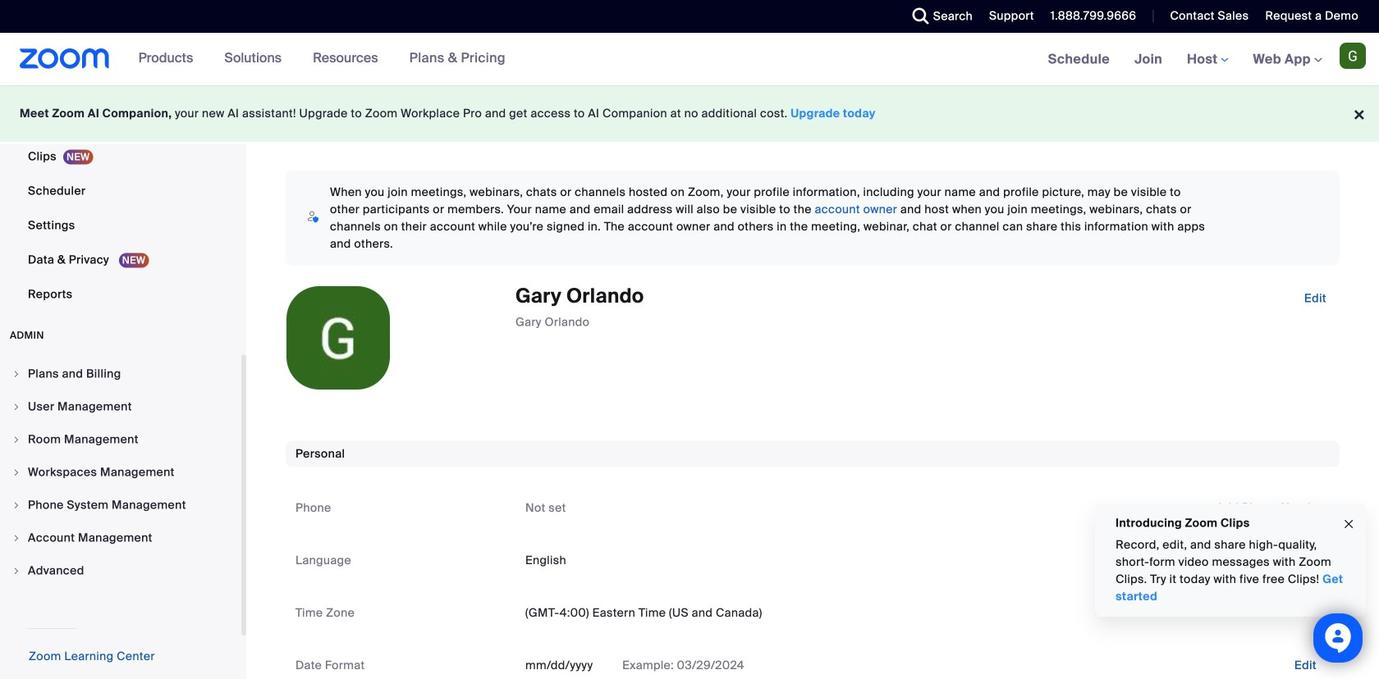 Task type: vqa. For each thing, say whether or not it's contained in the screenshot.
3rd menu item
yes



Task type: describe. For each thing, give the bounding box(es) containing it.
4 right image from the top
[[11, 534, 21, 544]]

5 right image from the top
[[11, 567, 21, 576]]

product information navigation
[[126, 33, 518, 85]]

3 right image from the top
[[11, 501, 21, 511]]

profile picture image
[[1340, 43, 1366, 69]]

admin menu menu
[[0, 359, 241, 589]]

2 menu item from the top
[[0, 392, 241, 423]]

4 menu item from the top
[[0, 457, 241, 489]]

user photo image
[[287, 287, 390, 390]]



Task type: locate. For each thing, give the bounding box(es) containing it.
footer
[[0, 85, 1379, 142]]

2 right image from the top
[[11, 435, 21, 445]]

1 right image from the top
[[11, 402, 21, 412]]

side navigation navigation
[[0, 0, 246, 680]]

close image
[[1342, 515, 1356, 534]]

1 vertical spatial right image
[[11, 435, 21, 445]]

0 vertical spatial right image
[[11, 369, 21, 379]]

2 right image from the top
[[11, 468, 21, 478]]

zoom logo image
[[20, 48, 110, 69]]

menu item
[[0, 359, 241, 390], [0, 392, 241, 423], [0, 424, 241, 456], [0, 457, 241, 489], [0, 490, 241, 521], [0, 523, 241, 554], [0, 556, 241, 587]]

banner
[[0, 33, 1379, 87]]

personal menu menu
[[0, 0, 241, 313]]

right image
[[11, 402, 21, 412], [11, 468, 21, 478], [11, 501, 21, 511], [11, 534, 21, 544], [11, 567, 21, 576]]

7 menu item from the top
[[0, 556, 241, 587]]

right image
[[11, 369, 21, 379], [11, 435, 21, 445]]

1 right image from the top
[[11, 369, 21, 379]]

edit user photo image
[[325, 331, 351, 346]]

meetings navigation
[[1036, 33, 1379, 87]]

5 menu item from the top
[[0, 490, 241, 521]]

1 menu item from the top
[[0, 359, 241, 390]]

3 menu item from the top
[[0, 424, 241, 456]]

6 menu item from the top
[[0, 523, 241, 554]]



